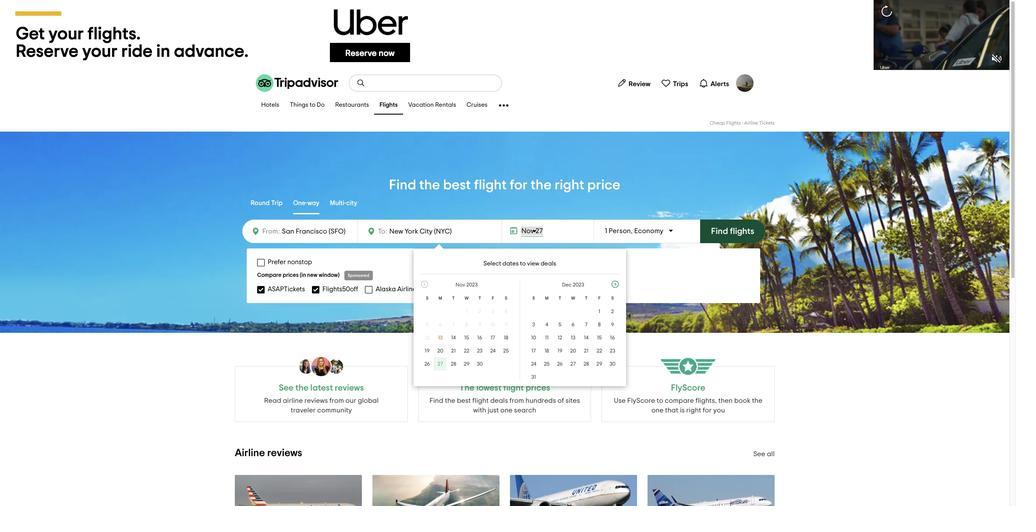 Task type: locate. For each thing, give the bounding box(es) containing it.
6
[[439, 322, 442, 328], [572, 322, 575, 328]]

0 horizontal spatial nov
[[456, 283, 465, 288]]

0 horizontal spatial 24
[[490, 349, 496, 354]]

find inside button
[[711, 227, 728, 236]]

0 horizontal spatial 22
[[464, 349, 469, 354]]

21 for nov 2023
[[451, 349, 456, 354]]

one-way
[[293, 200, 319, 207]]

m down unpublishedflight
[[439, 297, 442, 301]]

flights
[[380, 102, 398, 108], [726, 121, 741, 126]]

to for select dates to view deals
[[520, 261, 526, 267]]

1 vertical spatial flights
[[726, 121, 741, 126]]

4 s from the left
[[611, 297, 614, 301]]

find for find the best flight deals from hundreds of sites with just one search
[[429, 398, 443, 405]]

flight left for
[[474, 178, 507, 192]]

4 for dec 2023
[[545, 322, 548, 328]]

to left do
[[310, 102, 316, 108]]

0 horizontal spatial 25
[[503, 349, 509, 354]]

things to do
[[290, 102, 325, 108]]

2 t from the left
[[478, 297, 481, 301]]

8
[[465, 322, 468, 328], [598, 322, 601, 328]]

12 for nov
[[425, 336, 429, 341]]

2 horizontal spatial reviews
[[335, 384, 364, 393]]

0 horizontal spatial 17
[[491, 336, 495, 341]]

To where? text field
[[387, 226, 468, 237]]

2 13 from the left
[[571, 336, 575, 341]]

select dates to view deals
[[484, 261, 556, 267]]

1 vertical spatial find
[[711, 227, 728, 236]]

1 2 from the left
[[478, 309, 481, 315]]

1 horizontal spatial 23
[[610, 349, 615, 354]]

1 horizontal spatial 20
[[570, 349, 576, 354]]

21 for dec 2023
[[584, 349, 589, 354]]

profile picture image
[[736, 74, 754, 92]]

flyscore up one
[[627, 398, 655, 405]]

7 for nov 2023
[[452, 322, 455, 328]]

0 horizontal spatial 30
[[477, 362, 483, 367]]

best for deals
[[457, 398, 471, 405]]

1 vertical spatial 10
[[531, 336, 536, 341]]

flight
[[474, 178, 507, 192], [472, 398, 489, 405]]

s m t w t f s
[[426, 297, 507, 301], [532, 297, 614, 301]]

w down select all
[[571, 297, 575, 301]]

6 for nov
[[439, 322, 442, 328]]

25
[[503, 349, 509, 354], [544, 362, 550, 367]]

1 vertical spatial 11
[[545, 336, 549, 341]]

1 for nov 2023
[[466, 309, 468, 315]]

24 for dec 2023
[[531, 362, 536, 367]]

1 19 from the left
[[425, 349, 430, 354]]

1 28 from the left
[[451, 362, 456, 367]]

25 up flight prices
[[544, 362, 550, 367]]

deals right view
[[541, 261, 556, 267]]

2 from from the left
[[510, 398, 524, 405]]

alaska airlines
[[376, 286, 419, 293]]

0 vertical spatial 17
[[491, 336, 495, 341]]

select down include nearby airports
[[549, 286, 569, 293]]

alerts
[[711, 80, 729, 87]]

1 horizontal spatial 1
[[599, 309, 600, 315]]

0 horizontal spatial 11
[[504, 322, 508, 328]]

to
[[310, 102, 316, 108], [520, 261, 526, 267], [657, 398, 663, 405]]

review link
[[613, 74, 654, 92]]

1 9 from the left
[[478, 322, 481, 328]]

nov 27
[[521, 228, 543, 235]]

1 from from the left
[[329, 398, 344, 405]]

flights50off
[[323, 286, 358, 293]]

1 horizontal spatial 5
[[559, 322, 561, 328]]

None search field
[[350, 75, 501, 91]]

30 up lowest
[[477, 362, 483, 367]]

0 horizontal spatial 9
[[478, 322, 481, 328]]

s
[[426, 297, 428, 301], [505, 297, 507, 301], [532, 297, 535, 301], [611, 297, 614, 301]]

1 vertical spatial select
[[549, 286, 569, 293]]

0 horizontal spatial 14
[[451, 336, 456, 341]]

to for use flyscore to compare flights, then book the one that is right for you
[[657, 398, 663, 405]]

restaurants link
[[330, 96, 374, 115]]

the for find the best flight for the right price
[[419, 178, 440, 192]]

person
[[609, 228, 631, 235]]

that
[[665, 407, 678, 415]]

2 8 from the left
[[598, 322, 601, 328]]

1 horizontal spatial 28
[[583, 362, 589, 367]]

0 horizontal spatial airline
[[235, 449, 265, 459]]

0 horizontal spatial see
[[279, 384, 294, 393]]

of
[[558, 398, 564, 405]]

from:
[[262, 228, 280, 235]]

29 for nov 2023
[[464, 362, 470, 367]]

0 horizontal spatial m
[[439, 297, 442, 301]]

flights,
[[696, 398, 717, 405]]

2 f from the left
[[598, 297, 601, 301]]

from inside "find the best flight deals from hundreds of sites with just one search"
[[510, 398, 524, 405]]

30 for nov 2023
[[477, 362, 483, 367]]

0 vertical spatial reviews
[[335, 384, 364, 393]]

22
[[464, 349, 469, 354], [597, 349, 602, 354]]

-
[[742, 121, 743, 126]]

1 horizontal spatial 16
[[610, 336, 615, 341]]

1 26 from the left
[[424, 362, 430, 367]]

0 vertical spatial 4
[[505, 309, 507, 315]]

7
[[452, 322, 455, 328], [585, 322, 588, 328]]

1 horizontal spatial 8
[[598, 322, 601, 328]]

6 down unpublishedflight
[[439, 322, 442, 328]]

2 29 from the left
[[596, 362, 602, 367]]

15 for nov 2023
[[464, 336, 469, 341]]

1 29 from the left
[[464, 362, 470, 367]]

1 vertical spatial to
[[520, 261, 526, 267]]

find flights button
[[700, 220, 765, 244]]

1 horizontal spatial 30
[[610, 362, 616, 367]]

asaptickets
[[268, 286, 305, 293]]

1 horizontal spatial select
[[549, 286, 569, 293]]

best
[[443, 178, 471, 192], [457, 398, 471, 405]]

1 8 from the left
[[465, 322, 468, 328]]

flyscore
[[671, 384, 705, 393], [627, 398, 655, 405]]

2 19 from the left
[[558, 349, 562, 354]]

1 vertical spatial best
[[457, 398, 471, 405]]

1 vertical spatial reviews
[[304, 398, 328, 405]]

24 up lowest
[[490, 349, 496, 354]]

1 horizontal spatial deals
[[541, 261, 556, 267]]

1 2023 from the left
[[466, 283, 478, 288]]

our
[[346, 398, 356, 405]]

1 horizontal spatial 10
[[531, 336, 536, 341]]

1 vertical spatial nov
[[456, 283, 465, 288]]

dec
[[562, 283, 572, 288]]

1 horizontal spatial 17
[[532, 349, 536, 354]]

best inside "find the best flight deals from hundreds of sites with just one search"
[[457, 398, 471, 405]]

0 vertical spatial right
[[555, 178, 584, 192]]

0 horizontal spatial flights
[[380, 102, 398, 108]]

see all
[[753, 451, 775, 458]]

flight up the with
[[472, 398, 489, 405]]

25 up the lowest flight prices
[[503, 349, 509, 354]]

reviews
[[335, 384, 364, 393], [304, 398, 328, 405], [267, 449, 302, 459]]

1 horizontal spatial all
[[767, 451, 775, 458]]

the inside the use flyscore to compare flights, then book the one that is right for you
[[752, 398, 763, 405]]

0 horizontal spatial find
[[389, 178, 416, 192]]

3 for dec 2023
[[532, 322, 535, 328]]

select
[[484, 261, 501, 267], [549, 286, 569, 293]]

vacation rentals
[[408, 102, 456, 108]]

see
[[279, 384, 294, 393], [753, 451, 765, 458]]

1 6 from the left
[[439, 322, 442, 328]]

one
[[651, 407, 664, 415]]

2 w from the left
[[571, 297, 575, 301]]

0 horizontal spatial 20
[[437, 349, 443, 354]]

m for dec 2023
[[545, 297, 549, 301]]

2 16 from the left
[[610, 336, 615, 341]]

1 f from the left
[[492, 297, 494, 301]]

24 up 31
[[531, 362, 536, 367]]

find for find the best flight for the right price
[[389, 178, 416, 192]]

0 horizontal spatial flyscore
[[627, 398, 655, 405]]

multi-city
[[330, 200, 357, 207]]

airports
[[566, 259, 590, 266]]

right left price
[[555, 178, 584, 192]]

traveler community
[[291, 407, 352, 415]]

1 horizontal spatial nov
[[521, 228, 534, 235]]

1 horizontal spatial reviews
[[304, 398, 328, 405]]

4
[[505, 309, 507, 315], [545, 322, 548, 328]]

15 for dec 2023
[[597, 336, 602, 341]]

review
[[629, 80, 651, 87]]

flyscore up compare
[[671, 384, 705, 393]]

0 vertical spatial find
[[389, 178, 416, 192]]

is
[[680, 407, 685, 415]]

18
[[504, 336, 508, 341], [545, 349, 549, 354]]

31
[[531, 375, 536, 380]]

2 s m t w t f s from the left
[[532, 297, 614, 301]]

0 horizontal spatial 10
[[490, 322, 495, 328]]

27 for nov 2023
[[438, 362, 443, 367]]

0 vertical spatial flyscore
[[671, 384, 705, 393]]

hundreds
[[526, 398, 556, 405]]

priceline
[[509, 286, 535, 293]]

1 22 from the left
[[464, 349, 469, 354]]

sites
[[566, 398, 580, 405]]

1 m from the left
[[439, 297, 442, 301]]

0 horizontal spatial 12
[[425, 336, 429, 341]]

to up one
[[657, 398, 663, 405]]

1 14 from the left
[[451, 336, 456, 341]]

1 horizontal spatial from
[[510, 398, 524, 405]]

10
[[490, 322, 495, 328], [531, 336, 536, 341]]

8 for nov 2023
[[465, 322, 468, 328]]

to left view
[[520, 261, 526, 267]]

1 horizontal spatial 13
[[571, 336, 575, 341]]

deals for flight
[[490, 398, 508, 405]]

1 horizontal spatial 18
[[545, 349, 549, 354]]

24 for nov 2023
[[490, 349, 496, 354]]

round trip link
[[251, 194, 283, 215]]

1 20 from the left
[[437, 349, 443, 354]]

use
[[614, 398, 626, 405]]

1 horizontal spatial f
[[598, 297, 601, 301]]

1 vertical spatial see
[[753, 451, 765, 458]]

9 for nov 2023
[[478, 322, 481, 328]]

find inside "find the best flight deals from hundreds of sites with just one search"
[[429, 398, 443, 405]]

1 horizontal spatial 2023
[[573, 283, 584, 288]]

2 vertical spatial find
[[429, 398, 443, 405]]

2 14 from the left
[[584, 336, 589, 341]]

0 horizontal spatial 16
[[477, 336, 482, 341]]

2023 for nov 2023
[[466, 283, 478, 288]]

1 horizontal spatial 24
[[531, 362, 536, 367]]

2 m from the left
[[545, 297, 549, 301]]

1 vertical spatial flyscore
[[627, 398, 655, 405]]

4 t from the left
[[585, 297, 588, 301]]

3 s from the left
[[532, 297, 535, 301]]

include
[[519, 259, 541, 266]]

the inside "find the best flight deals from hundreds of sites with just one search"
[[445, 398, 455, 405]]

2 5 from the left
[[559, 322, 561, 328]]

1 horizontal spatial 12
[[558, 336, 562, 341]]

4 for nov 2023
[[505, 309, 507, 315]]

0 horizontal spatial 15
[[464, 336, 469, 341]]

20
[[437, 349, 443, 354], [570, 349, 576, 354]]

all for see all
[[767, 451, 775, 458]]

11 for dec 2023
[[545, 336, 549, 341]]

city
[[346, 200, 357, 207]]

2 26 from the left
[[557, 362, 563, 367]]

2 2 from the left
[[611, 309, 614, 315]]

1 horizontal spatial 26
[[557, 362, 563, 367]]

5
[[426, 322, 429, 328], [559, 322, 561, 328]]

trips link
[[658, 74, 692, 92]]

2
[[478, 309, 481, 315], [611, 309, 614, 315]]

6 down select all
[[572, 322, 575, 328]]

8 for dec 2023
[[598, 322, 601, 328]]

1 vertical spatial deals
[[490, 398, 508, 405]]

2 30 from the left
[[610, 362, 616, 367]]

16
[[477, 336, 482, 341], [610, 336, 615, 341]]

28 for nov 2023
[[451, 362, 456, 367]]

1 horizontal spatial airline
[[744, 121, 758, 126]]

0 horizontal spatial reviews
[[267, 449, 302, 459]]

20 for dec
[[570, 349, 576, 354]]

1 7 from the left
[[452, 322, 455, 328]]

1 12 from the left
[[425, 336, 429, 341]]

2 7 from the left
[[585, 322, 588, 328]]

11 for nov 2023
[[504, 322, 508, 328]]

all for select all
[[570, 286, 578, 293]]

cruises
[[467, 102, 488, 108]]

2 20 from the left
[[570, 349, 576, 354]]

airline reviews
[[235, 449, 302, 459]]

0 horizontal spatial deals
[[490, 398, 508, 405]]

right right "is"
[[686, 407, 701, 415]]

1 w from the left
[[465, 297, 469, 301]]

2 9 from the left
[[611, 322, 614, 328]]

1 16 from the left
[[477, 336, 482, 341]]

0 horizontal spatial 13
[[438, 336, 443, 341]]

the
[[419, 178, 440, 192], [531, 178, 552, 192], [295, 384, 309, 393], [445, 398, 455, 405], [752, 398, 763, 405]]

sponsored
[[348, 274, 369, 278]]

1 vertical spatial all
[[767, 451, 775, 458]]

1 horizontal spatial m
[[545, 297, 549, 301]]

m down nearby
[[545, 297, 549, 301]]

prefer
[[268, 259, 286, 266]]

just
[[488, 407, 499, 415]]

2 23 from the left
[[610, 349, 615, 354]]

1 15 from the left
[[464, 336, 469, 341]]

1 horizontal spatial 11
[[545, 336, 549, 341]]

0 vertical spatial select
[[484, 261, 501, 267]]

0 horizontal spatial 2
[[478, 309, 481, 315]]

from up one search at the bottom of the page
[[510, 398, 524, 405]]

w down unpublishedflight
[[465, 297, 469, 301]]

28 for dec 2023
[[583, 362, 589, 367]]

one-way link
[[293, 194, 319, 215]]

1 s from the left
[[426, 297, 428, 301]]

1 horizontal spatial 21
[[584, 349, 589, 354]]

flights left the vacation
[[380, 102, 398, 108]]

21
[[451, 349, 456, 354], [584, 349, 589, 354]]

0 vertical spatial 25
[[503, 349, 509, 354]]

18 for dec 2023
[[545, 349, 549, 354]]

0 horizontal spatial f
[[492, 297, 494, 301]]

1 vertical spatial 3
[[532, 322, 535, 328]]

2 horizontal spatial to
[[657, 398, 663, 405]]

23 for nov 2023
[[477, 349, 483, 354]]

10 for nov 2023
[[490, 322, 495, 328]]

to inside the use flyscore to compare flights, then book the one that is right for you
[[657, 398, 663, 405]]

select left dates at the bottom
[[484, 261, 501, 267]]

2 21 from the left
[[584, 349, 589, 354]]

prices
[[283, 273, 299, 279]]

deals for view
[[541, 261, 556, 267]]

0 horizontal spatial 8
[[465, 322, 468, 328]]

9 for dec 2023
[[611, 322, 614, 328]]

m for nov 2023
[[439, 297, 442, 301]]

1 vertical spatial 18
[[545, 349, 549, 354]]

s m t w t f s down unpublishedflight
[[426, 297, 507, 301]]

1 30 from the left
[[477, 362, 483, 367]]

3 t from the left
[[559, 297, 561, 301]]

the for see the latest reviews
[[295, 384, 309, 393]]

From where? text field
[[280, 226, 352, 238]]

0 horizontal spatial 18
[[504, 336, 508, 341]]

25 for nov 2023
[[503, 349, 509, 354]]

read
[[264, 398, 281, 405]]

0 horizontal spatial 23
[[477, 349, 483, 354]]

flights left -
[[726, 121, 741, 126]]

2 12 from the left
[[558, 336, 562, 341]]

deals up just
[[490, 398, 508, 405]]

find
[[389, 178, 416, 192], [711, 227, 728, 236], [429, 398, 443, 405]]

2 2023 from the left
[[573, 283, 584, 288]]

1 vertical spatial 24
[[531, 362, 536, 367]]

2 horizontal spatial find
[[711, 227, 728, 236]]

right
[[555, 178, 584, 192], [686, 407, 701, 415]]

1 horizontal spatial find
[[429, 398, 443, 405]]

deals inside "find the best flight deals from hundreds of sites with just one search"
[[490, 398, 508, 405]]

best for for
[[443, 178, 471, 192]]

2 6 from the left
[[572, 322, 575, 328]]

search image
[[357, 79, 365, 88]]

26 for dec 2023
[[557, 362, 563, 367]]

14
[[451, 336, 456, 341], [584, 336, 589, 341]]

30 up use
[[610, 362, 616, 367]]

1 horizontal spatial 9
[[611, 322, 614, 328]]

0 horizontal spatial s m t w t f s
[[426, 297, 507, 301]]

flight inside "find the best flight deals from hundreds of sites with just one search"
[[472, 398, 489, 405]]

1 23 from the left
[[477, 349, 483, 354]]

s m t w t f s down select all
[[532, 297, 614, 301]]

0 vertical spatial nov
[[521, 228, 534, 235]]

2 15 from the left
[[597, 336, 602, 341]]

book
[[734, 398, 751, 405]]

1 person , economy
[[605, 228, 663, 235]]

1 5 from the left
[[426, 322, 429, 328]]

1 s m t w t f s from the left
[[426, 297, 507, 301]]

30 for dec 2023
[[610, 362, 616, 367]]

0 vertical spatial see
[[279, 384, 294, 393]]

0 vertical spatial 24
[[490, 349, 496, 354]]

2 28 from the left
[[583, 362, 589, 367]]

0 vertical spatial deals
[[541, 261, 556, 267]]

2 22 from the left
[[597, 349, 602, 354]]

1 horizontal spatial 7
[[585, 322, 588, 328]]

view
[[527, 261, 539, 267]]

from left our
[[329, 398, 344, 405]]

0 horizontal spatial 28
[[451, 362, 456, 367]]

1 13 from the left
[[438, 336, 443, 341]]

the lowest flight prices
[[459, 384, 550, 393]]

27
[[536, 228, 543, 235], [438, 362, 443, 367], [570, 362, 576, 367]]

0 horizontal spatial select
[[484, 261, 501, 267]]

1 21 from the left
[[451, 349, 456, 354]]

way
[[307, 200, 319, 207]]

1 t from the left
[[452, 297, 455, 301]]

0 vertical spatial 10
[[490, 322, 495, 328]]



Task type: vqa. For each thing, say whether or not it's contained in the screenshot.
2nd the 5 from left
yes



Task type: describe. For each thing, give the bounding box(es) containing it.
unpublishedflight
[[437, 286, 491, 293]]

18 for nov 2023
[[504, 336, 508, 341]]

nov for nov 27
[[521, 228, 534, 235]]

27 for dec 2023
[[570, 362, 576, 367]]

the
[[459, 384, 475, 393]]

multi-
[[330, 200, 346, 207]]

5 for nov 2023
[[426, 322, 429, 328]]

airline reviews link
[[235, 449, 302, 459]]

window)
[[319, 273, 340, 279]]

3 for nov 2023
[[492, 309, 494, 315]]

7 for dec 2023
[[585, 322, 588, 328]]

2 for nov 2023
[[478, 309, 481, 315]]

0 vertical spatial flights
[[380, 102, 398, 108]]

0 horizontal spatial right
[[555, 178, 584, 192]]

trip
[[271, 200, 283, 207]]

advertisement region
[[0, 0, 1010, 70]]

select all
[[549, 286, 578, 293]]

see all link
[[753, 451, 775, 458]]

right inside the use flyscore to compare flights, then book the one that is right for you
[[686, 407, 701, 415]]

for you
[[703, 407, 725, 415]]

29 for dec 2023
[[596, 362, 602, 367]]

cheap flights - airline tickets
[[710, 121, 775, 126]]

flyscore inside the use flyscore to compare flights, then book the one that is right for you
[[627, 398, 655, 405]]

2 horizontal spatial 1
[[605, 228, 607, 235]]

flight for deals
[[472, 398, 489, 405]]

17 for nov 2023
[[491, 336, 495, 341]]

dec 2023
[[562, 283, 584, 288]]

see for see all
[[753, 451, 765, 458]]

compare
[[257, 273, 281, 279]]

hotels link
[[256, 96, 285, 115]]

see for see the latest reviews
[[279, 384, 294, 393]]

then
[[718, 398, 733, 405]]

alaska
[[376, 286, 396, 293]]

0 vertical spatial airline
[[744, 121, 758, 126]]

25 for dec 2023
[[544, 362, 550, 367]]

16 for nov 2023
[[477, 336, 482, 341]]

see the latest reviews
[[279, 384, 364, 393]]

s m t w t f s for dec
[[532, 297, 614, 301]]

flights
[[730, 227, 754, 236]]

22 for nov 2023
[[464, 349, 469, 354]]

lowest
[[476, 384, 501, 393]]

things
[[290, 102, 308, 108]]

2 s from the left
[[505, 297, 507, 301]]

things to do link
[[285, 96, 330, 115]]

to:
[[378, 228, 387, 235]]

(in
[[300, 273, 306, 279]]

nov 2023
[[456, 283, 478, 288]]

dates
[[503, 261, 519, 267]]

include nearby airports
[[519, 259, 590, 266]]

5 for dec 2023
[[559, 322, 561, 328]]

nearby
[[543, 259, 564, 266]]

read airline reviews from our global traveler community
[[264, 398, 379, 415]]

26 for nov 2023
[[424, 362, 430, 367]]

cruises link
[[461, 96, 493, 115]]

restaurants
[[335, 102, 369, 108]]

2023 for dec 2023
[[573, 283, 584, 288]]

13 for dec
[[571, 336, 575, 341]]

f for nov 2023
[[492, 297, 494, 301]]

13 for nov
[[438, 336, 443, 341]]

airline
[[283, 398, 303, 405]]

find for find flights
[[711, 227, 728, 236]]

rentals
[[435, 102, 456, 108]]

20 for nov
[[437, 349, 443, 354]]

16 for dec 2023
[[610, 336, 615, 341]]

one-
[[293, 200, 308, 207]]

select for select dates to view deals
[[484, 261, 501, 267]]

1 horizontal spatial flights
[[726, 121, 741, 126]]

price
[[587, 178, 620, 192]]

vacation
[[408, 102, 434, 108]]

w for dec
[[571, 297, 575, 301]]

14 for dec 2023
[[584, 336, 589, 341]]

round trip
[[251, 200, 283, 207]]

,
[[631, 228, 633, 235]]

multi-city link
[[330, 194, 357, 215]]

tickets
[[759, 121, 775, 126]]

reviews inside read airline reviews from our global traveler community
[[304, 398, 328, 405]]

select for select all
[[549, 286, 569, 293]]

0 horizontal spatial to
[[310, 102, 316, 108]]

6 for dec
[[572, 322, 575, 328]]

tripadvisor image
[[256, 74, 338, 92]]

the for find the best flight deals from hundreds of sites with just one search
[[445, 398, 455, 405]]

trips
[[673, 80, 688, 87]]

14 for nov 2023
[[451, 336, 456, 341]]

17 for dec 2023
[[532, 349, 536, 354]]

find the best flight deals from hundreds of sites with just one search
[[429, 398, 580, 415]]

find the best flight for the right price
[[389, 178, 620, 192]]

22 for dec 2023
[[597, 349, 602, 354]]

cheap
[[710, 121, 725, 126]]

find flights
[[711, 227, 754, 236]]

1 for dec 2023
[[599, 309, 600, 315]]

23 for dec 2023
[[610, 349, 615, 354]]

use flyscore to compare flights, then book the one that is right for you
[[614, 398, 763, 415]]

one search
[[500, 407, 536, 415]]

compare prices (in new window)
[[257, 273, 340, 279]]

flight for for
[[474, 178, 507, 192]]

nov for nov 2023
[[456, 283, 465, 288]]

flights link
[[374, 96, 403, 115]]

19 for dec
[[558, 349, 562, 354]]

19 for nov
[[425, 349, 430, 354]]

nonstop
[[287, 259, 312, 266]]

12 for dec
[[558, 336, 562, 341]]

2 vertical spatial reviews
[[267, 449, 302, 459]]

alerts link
[[695, 74, 733, 92]]

w for nov
[[465, 297, 469, 301]]

10 for dec 2023
[[531, 336, 536, 341]]

prefer nonstop
[[268, 259, 312, 266]]

f for dec 2023
[[598, 297, 601, 301]]

for
[[510, 178, 528, 192]]

1 horizontal spatial flyscore
[[671, 384, 705, 393]]

flight prices
[[503, 384, 550, 393]]

vacation rentals link
[[403, 96, 461, 115]]

1 vertical spatial airline
[[235, 449, 265, 459]]

with
[[473, 407, 486, 415]]

economy
[[634, 228, 663, 235]]

hotels
[[261, 102, 279, 108]]

from inside read airline reviews from our global traveler community
[[329, 398, 344, 405]]

compare
[[665, 398, 694, 405]]

airlines
[[397, 286, 419, 293]]

2 for dec 2023
[[611, 309, 614, 315]]

round
[[251, 200, 270, 207]]

s m t w t f s for nov
[[426, 297, 507, 301]]

1 horizontal spatial 27
[[536, 228, 543, 235]]

do
[[317, 102, 325, 108]]



